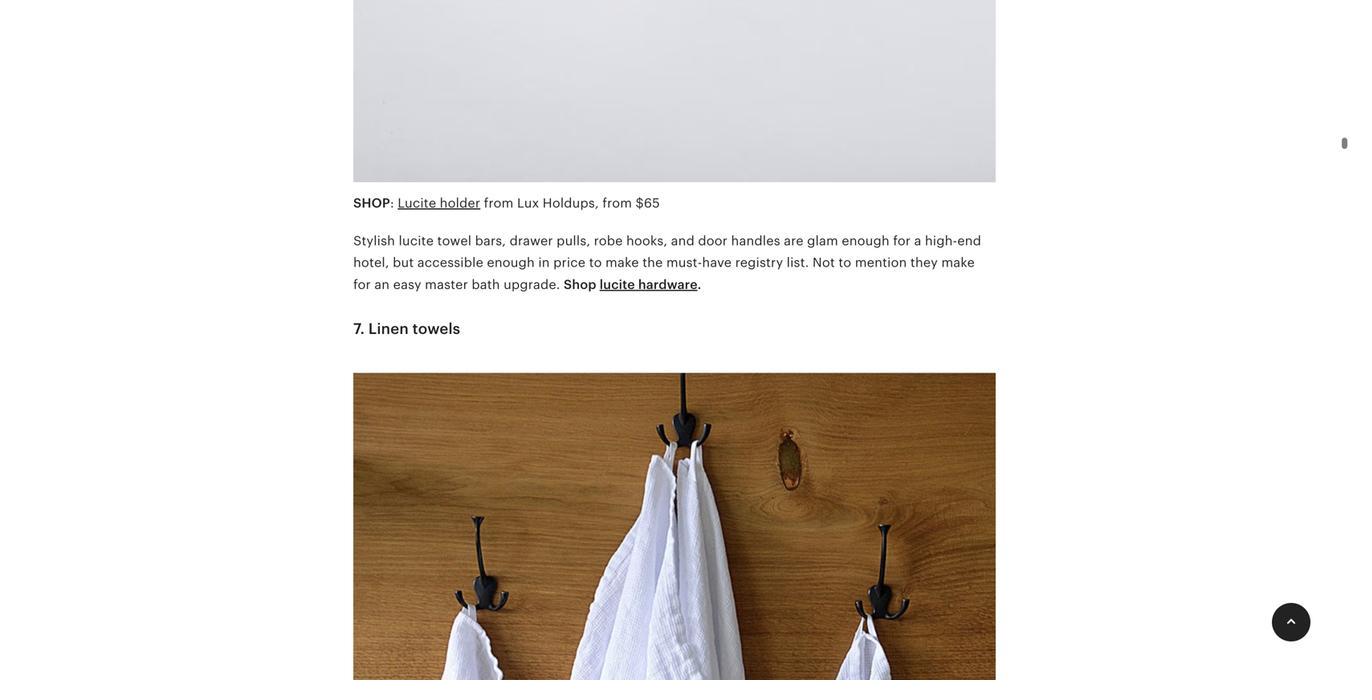 Task type: locate. For each thing, give the bounding box(es) containing it.
handles
[[732, 234, 781, 248]]

2 make from the left
[[942, 256, 975, 270]]

for left a
[[894, 234, 911, 248]]

lucite for towel
[[399, 234, 434, 248]]

not
[[813, 256, 836, 270]]

lucite up but
[[399, 234, 434, 248]]

1 vertical spatial lucite
[[600, 278, 635, 292]]

robe
[[594, 234, 623, 248]]

accessible
[[418, 256, 484, 270]]

$65
[[636, 196, 660, 210]]

make
[[606, 256, 639, 270], [942, 256, 975, 270]]

1 horizontal spatial from
[[603, 196, 632, 210]]

master
[[425, 278, 468, 292]]

registry
[[736, 256, 784, 270]]

0 horizontal spatial to
[[589, 256, 602, 270]]

2 to from the left
[[839, 256, 852, 270]]

are
[[784, 234, 804, 248]]

make up shop lucite hardware .
[[606, 256, 639, 270]]

shop
[[354, 196, 390, 210]]

from left lux
[[484, 196, 514, 210]]

end
[[958, 234, 982, 248]]

pulls,
[[557, 234, 591, 248]]

lucite
[[399, 234, 434, 248], [600, 278, 635, 292]]

0 vertical spatial lucite
[[399, 234, 434, 248]]

stylish
[[354, 234, 395, 248]]

list.
[[787, 256, 810, 270]]

shop lucite hardware .
[[564, 278, 702, 292]]

1 horizontal spatial to
[[839, 256, 852, 270]]

enough
[[842, 234, 890, 248], [487, 256, 535, 270]]

mention
[[856, 256, 907, 270]]

for
[[894, 234, 911, 248], [354, 278, 371, 292]]

1 make from the left
[[606, 256, 639, 270]]

0 vertical spatial enough
[[842, 234, 890, 248]]

make down end
[[942, 256, 975, 270]]

0 horizontal spatial lucite
[[399, 234, 434, 248]]

0 vertical spatial for
[[894, 234, 911, 248]]

to
[[589, 256, 602, 270], [839, 256, 852, 270]]

shop : lucite holder from lux holdups, from $65
[[354, 196, 660, 210]]

1 vertical spatial for
[[354, 278, 371, 292]]

towel
[[438, 234, 472, 248]]

have
[[703, 256, 732, 270]]

to right not
[[839, 256, 852, 270]]

0 horizontal spatial for
[[354, 278, 371, 292]]

.
[[698, 278, 702, 292]]

for left an
[[354, 278, 371, 292]]

lucite right the shop
[[600, 278, 635, 292]]

1 horizontal spatial lucite
[[600, 278, 635, 292]]

to down "robe"
[[589, 256, 602, 270]]

0 horizontal spatial enough
[[487, 256, 535, 270]]

holder
[[440, 196, 481, 210]]

7. linen towels
[[354, 321, 461, 338]]

and
[[671, 234, 695, 248]]

enough up mention
[[842, 234, 890, 248]]

hardware
[[639, 278, 698, 292]]

must-
[[667, 256, 703, 270]]

0 horizontal spatial from
[[484, 196, 514, 210]]

towels
[[413, 321, 461, 338]]

from left $65
[[603, 196, 632, 210]]

0 horizontal spatial make
[[606, 256, 639, 270]]

in
[[539, 256, 550, 270]]

glam
[[808, 234, 839, 248]]

lucite inside stylish lucite towel bars, drawer pulls, robe hooks, and door handles are glam enough for a high-end hotel, but accessible enough in price to make the must-have registry list. not to mention they make for an easy master bath upgrade.
[[399, 234, 434, 248]]

1 vertical spatial enough
[[487, 256, 535, 270]]

lucite holder link
[[398, 196, 481, 210]]

enough down bars, at the left top of page
[[487, 256, 535, 270]]

1 from from the left
[[484, 196, 514, 210]]

1 to from the left
[[589, 256, 602, 270]]

1 horizontal spatial make
[[942, 256, 975, 270]]

price
[[554, 256, 586, 270]]

high-
[[926, 234, 958, 248]]

from
[[484, 196, 514, 210], [603, 196, 632, 210]]



Task type: vqa. For each thing, say whether or not it's contained in the screenshot.
the bottom For
yes



Task type: describe. For each thing, give the bounding box(es) containing it.
they
[[911, 256, 938, 270]]

bars,
[[475, 234, 506, 248]]

bath
[[472, 278, 500, 292]]

stylish lucite towel bars, drawer pulls, robe hooks, and door handles are glam enough for a high-end hotel, but accessible enough in price to make the must-have registry list. not to mention they make for an easy master bath upgrade.
[[354, 234, 982, 292]]

2 from from the left
[[603, 196, 632, 210]]

easy
[[393, 278, 422, 292]]

wedding registry must-haves - the best linen bath towels image
[[354, 363, 996, 681]]

hotel,
[[354, 256, 389, 270]]

7.
[[354, 321, 365, 338]]

lucite hardware link
[[600, 278, 698, 292]]

the
[[643, 256, 663, 270]]

shop
[[564, 278, 597, 292]]

lucite for hardware
[[600, 278, 635, 292]]

1 horizontal spatial enough
[[842, 234, 890, 248]]

lux
[[517, 196, 539, 210]]

door
[[699, 234, 728, 248]]

upgrade.
[[504, 278, 561, 292]]

holdups,
[[543, 196, 599, 210]]

hooks,
[[627, 234, 668, 248]]

linen
[[369, 321, 409, 338]]

drawer
[[510, 234, 553, 248]]

but
[[393, 256, 414, 270]]

1 horizontal spatial for
[[894, 234, 911, 248]]

an
[[375, 278, 390, 292]]

a
[[915, 234, 922, 248]]

unique wedding registry idea - lucite toilet paper holder image
[[354, 0, 996, 192]]

lucite
[[398, 196, 437, 210]]

:
[[390, 196, 394, 210]]



